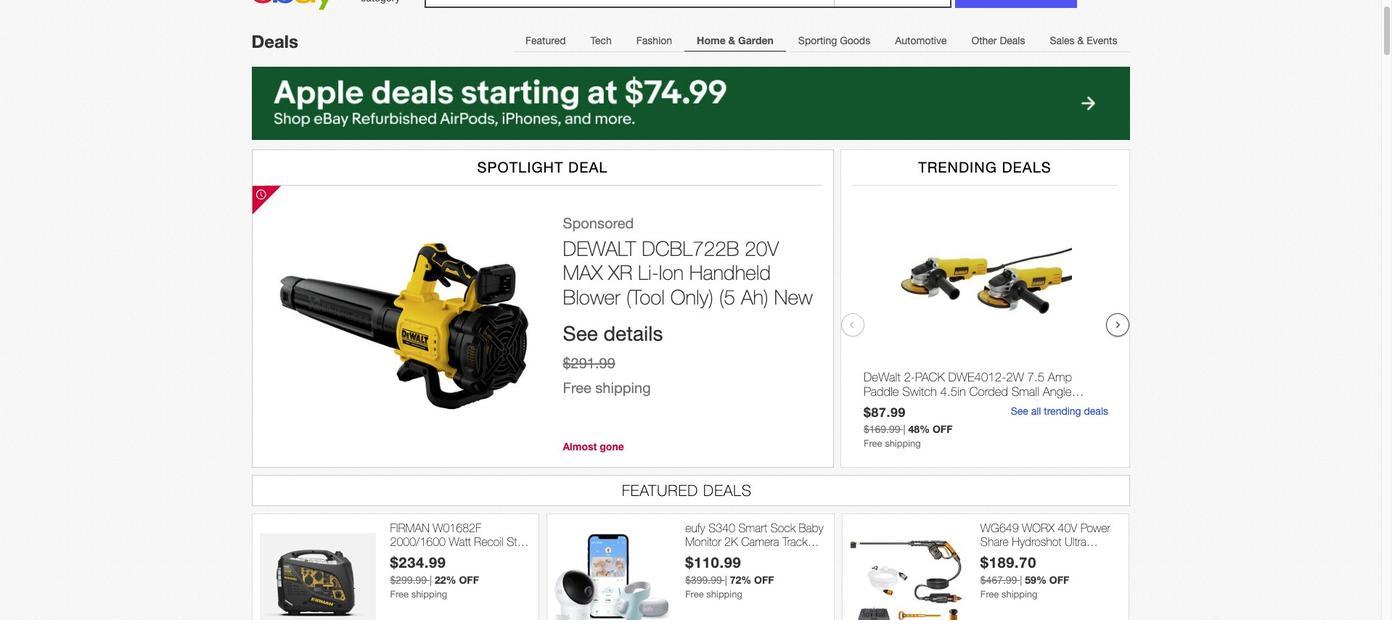 Task type: vqa. For each thing, say whether or not it's contained in the screenshot.
'Featured' associated with Featured
yes



Task type: describe. For each thing, give the bounding box(es) containing it.
deals for other deals
[[1000, 35, 1025, 46]]

sponsored dewalt dcbl722b 20v max xr li-ion handheld blower (tool only) (5 ah) new
[[563, 215, 813, 309]]

handheld
[[689, 261, 771, 285]]

sponsored
[[563, 215, 634, 231]]

$110.99
[[685, 554, 741, 571]]

cleaner
[[1056, 550, 1094, 563]]

72%
[[730, 574, 751, 587]]

tech
[[590, 35, 612, 46]]

smart
[[738, 522, 767, 535]]

watt
[[449, 536, 471, 549]]

2w
[[1006, 370, 1024, 385]]

sales & events
[[1050, 35, 1117, 46]]

sales
[[1050, 35, 1075, 46]]

$189.70
[[980, 554, 1036, 571]]

home & garden link
[[684, 26, 786, 55]]

hydroshot
[[1012, 536, 1061, 549]]

dewalt 2-pack dwe4012-2w 7.5 amp paddle switch 4.5in corded small angle grinders link
[[863, 370, 1108, 414]]

goods
[[840, 35, 870, 46]]

trending
[[918, 159, 997, 176]]

detection
[[685, 564, 731, 577]]

deal
[[568, 159, 608, 176]]

- inside firman w01682f 2000/1600 watt recoil start inverter generator - refurbished
[[479, 550, 483, 563]]

firman w01682f 2000/1600 watt recoil start inverter generator - refurbished link
[[390, 522, 531, 577]]

0 vertical spatial power
[[1080, 522, 1111, 535]]

shipping inside "$169.99 | 48% off free shipping"
[[884, 438, 920, 449]]

dewalt dcbl722b 20v max xr li-ion handheld blower (tool only) (5 ah) new link
[[563, 236, 818, 310]]

eufy s340 smart sock baby monitor 2k camera track sleep/heart rate/cry detection
[[685, 522, 823, 577]]

tech link
[[578, 26, 624, 55]]

new
[[774, 285, 813, 309]]

sporting
[[798, 35, 837, 46]]

w01682f
[[433, 522, 481, 535]]

s340
[[709, 522, 735, 535]]

| for $110.99
[[725, 575, 727, 587]]

details
[[603, 321, 663, 345]]

see details
[[563, 321, 663, 345]]

$87.99
[[863, 405, 905, 420]]

wg649
[[980, 522, 1019, 535]]

share
[[980, 536, 1009, 549]]

dewalt 2-pack dwe4012-2w 7.5 amp paddle switch 4.5in corded small angle grinders
[[863, 370, 1072, 414]]

cr
[[1010, 564, 1025, 577]]

dewalt
[[563, 236, 636, 260]]

free inside "$169.99 | 48% off free shipping"
[[863, 438, 882, 449]]

Search for anything text field
[[427, 0, 831, 7]]

psi)
[[980, 564, 999, 577]]

$189.70 $467.99 | 59% off free shipping
[[980, 554, 1069, 600]]

& for sales
[[1077, 35, 1084, 46]]

sporting goods link
[[786, 26, 883, 55]]

max
[[563, 261, 603, 285]]

0 horizontal spatial power
[[1023, 550, 1053, 563]]

22%
[[435, 574, 456, 587]]

other deals
[[971, 35, 1025, 46]]

generator
[[428, 550, 476, 563]]

start
[[507, 536, 529, 549]]

all
[[1031, 406, 1041, 417]]

home
[[697, 34, 726, 46]]

free shipping
[[563, 379, 651, 396]]

sales & events link
[[1037, 26, 1130, 55]]

off for $234.99
[[459, 574, 479, 587]]

paddle
[[863, 385, 899, 399]]

7.5
[[1027, 370, 1044, 385]]

gone
[[600, 440, 624, 453]]

other deals link
[[959, 26, 1037, 55]]

deals
[[1084, 406, 1108, 417]]

li-
[[638, 261, 659, 285]]

off inside "$169.99 | 48% off free shipping"
[[932, 423, 952, 435]]

(tool
[[626, 285, 665, 309]]

spotlight deal
[[477, 159, 608, 176]]

$234.99 $299.99 | 22% off free shipping
[[390, 554, 479, 600]]

wg649 worx 40v power share hydroshot ultra portable power cleaner (725 psi) - cr
[[980, 522, 1119, 577]]

only)
[[671, 285, 713, 309]]

worx
[[1022, 522, 1055, 535]]

off for $189.70
[[1049, 574, 1069, 587]]

featured for featured
[[525, 35, 566, 46]]

monitor
[[685, 536, 721, 549]]

2000/1600
[[390, 536, 446, 549]]

59%
[[1025, 574, 1047, 587]]

sporting goods
[[798, 35, 870, 46]]

see all trending deals
[[1010, 406, 1108, 417]]

events
[[1087, 35, 1117, 46]]

portable
[[980, 550, 1020, 563]]

trending
[[1044, 406, 1081, 417]]

home & garden tab list
[[513, 25, 1130, 55]]

dcbl722b
[[642, 236, 739, 260]]

featured link
[[513, 26, 578, 55]]

deals for featured deals
[[703, 482, 752, 499]]



Task type: locate. For each thing, give the bounding box(es) containing it.
dwe4012-
[[948, 370, 1006, 385]]

angle
[[1042, 385, 1071, 399]]

deals link
[[251, 31, 298, 52]]

featured deals
[[622, 482, 752, 499]]

1 horizontal spatial see
[[1010, 406, 1028, 417]]

& right the sales
[[1077, 35, 1084, 46]]

0 horizontal spatial featured
[[525, 35, 566, 46]]

- down recoil
[[479, 550, 483, 563]]

$467.99
[[980, 575, 1017, 587]]

apple deals starting at $74.99 shop ebay refurbished airpods, iphones, and more. image
[[251, 67, 1130, 140]]

free down $291.99
[[563, 379, 591, 396]]

amp
[[1048, 370, 1072, 385]]

free down the $299.99
[[390, 589, 409, 600]]

see for see details
[[563, 321, 598, 345]]

shipping inside $189.70 $467.99 | 59% off free shipping
[[1002, 589, 1038, 600]]

free for $189.70
[[980, 589, 999, 600]]

home & garden
[[697, 34, 774, 46]]

| for $234.99
[[430, 575, 432, 587]]

deals inside home & garden menu bar
[[1000, 35, 1025, 46]]

$169.99 | 48% off free shipping
[[863, 423, 952, 449]]

& for home
[[728, 34, 735, 46]]

shipping for $189.70
[[1002, 589, 1038, 600]]

refurbished
[[390, 564, 448, 577]]

power down the "hydroshot"
[[1023, 550, 1053, 563]]

-
[[479, 550, 483, 563], [1003, 564, 1007, 577]]

camera
[[741, 536, 779, 549]]

power up ultra
[[1080, 522, 1111, 535]]

shipping
[[595, 379, 651, 396], [884, 438, 920, 449], [411, 589, 447, 600], [706, 589, 742, 600], [1002, 589, 1038, 600]]

$399.99
[[685, 575, 722, 587]]

featured up the eufy at bottom
[[622, 482, 698, 499]]

off right 72%
[[754, 574, 774, 587]]

shipping down 48%
[[884, 438, 920, 449]]

&
[[728, 34, 735, 46], [1077, 35, 1084, 46]]

shipping down 59%
[[1002, 589, 1038, 600]]

blower
[[563, 285, 621, 309]]

see details link
[[563, 321, 663, 345]]

small
[[1011, 385, 1039, 399]]

shipping for $234.99
[[411, 589, 447, 600]]

shipping down $291.99
[[595, 379, 651, 396]]

40v
[[1058, 522, 1077, 535]]

featured left tech link at the left of the page
[[525, 35, 566, 46]]

| inside $234.99 $299.99 | 22% off free shipping
[[430, 575, 432, 587]]

1 horizontal spatial &
[[1077, 35, 1084, 46]]

shipping inside $234.99 $299.99 | 22% off free shipping
[[411, 589, 447, 600]]

- left cr
[[1003, 564, 1007, 577]]

see left all
[[1010, 406, 1028, 417]]

None submit
[[955, 0, 1077, 8]]

$299.99
[[390, 575, 427, 587]]

& right 'home'
[[728, 34, 735, 46]]

- inside the wg649 worx 40v power share hydroshot ultra portable power cleaner (725 psi) - cr
[[1003, 564, 1007, 577]]

off inside $234.99 $299.99 | 22% off free shipping
[[459, 574, 479, 587]]

(725
[[1097, 550, 1119, 563]]

1 horizontal spatial -
[[1003, 564, 1007, 577]]

see up $291.99
[[563, 321, 598, 345]]

switch
[[902, 385, 937, 399]]

0 vertical spatial see
[[563, 321, 598, 345]]

$110.99 $399.99 | 72% off free shipping
[[685, 554, 774, 600]]

free down the $399.99
[[685, 589, 704, 600]]

fashion
[[636, 35, 672, 46]]

garden
[[738, 34, 774, 46]]

spotlight
[[477, 159, 564, 176]]

dewalt
[[863, 370, 900, 385]]

power
[[1080, 522, 1111, 535], [1023, 550, 1053, 563]]

shipping inside $110.99 $399.99 | 72% off free shipping
[[706, 589, 742, 600]]

featured for featured deals
[[622, 482, 698, 499]]

0 horizontal spatial see
[[563, 321, 598, 345]]

$169.99
[[863, 424, 900, 435]]

| inside $110.99 $399.99 | 72% off free shipping
[[725, 575, 727, 587]]

track
[[782, 536, 807, 549]]

baby
[[799, 522, 823, 535]]

1 vertical spatial -
[[1003, 564, 1007, 577]]

free down "$467.99"
[[980, 589, 999, 600]]

ion
[[659, 261, 684, 285]]

deals
[[251, 31, 298, 52], [1000, 35, 1025, 46], [1002, 159, 1052, 176], [703, 482, 752, 499]]

48%
[[908, 423, 929, 435]]

| inside $189.70 $467.99 | 59% off free shipping
[[1020, 575, 1022, 587]]

$291.99
[[563, 355, 615, 371]]

free inside $234.99 $299.99 | 22% off free shipping
[[390, 589, 409, 600]]

| left 59%
[[1020, 575, 1022, 587]]

0 horizontal spatial &
[[728, 34, 735, 46]]

fashion link
[[624, 26, 684, 55]]

off right 48%
[[932, 423, 952, 435]]

off
[[932, 423, 952, 435], [459, 574, 479, 587], [754, 574, 774, 587], [1049, 574, 1069, 587]]

almost gone
[[563, 440, 624, 453]]

free inside $189.70 $467.99 | 59% off free shipping
[[980, 589, 999, 600]]

shipping for $110.99
[[706, 589, 742, 600]]

1 vertical spatial featured
[[622, 482, 698, 499]]

20v
[[745, 236, 779, 260]]

automotive
[[895, 35, 947, 46]]

0 vertical spatial featured
[[525, 35, 566, 46]]

see for see all trending deals
[[1010, 406, 1028, 417]]

0 horizontal spatial -
[[479, 550, 483, 563]]

off inside $189.70 $467.99 | 59% off free shipping
[[1049, 574, 1069, 587]]

0 vertical spatial -
[[479, 550, 483, 563]]

1 horizontal spatial featured
[[622, 482, 698, 499]]

free for $110.99
[[685, 589, 704, 600]]

trending deals
[[918, 159, 1052, 176]]

free inside $110.99 $399.99 | 72% off free shipping
[[685, 589, 704, 600]]

almost
[[563, 440, 597, 453]]

free
[[563, 379, 591, 396], [863, 438, 882, 449], [390, 589, 409, 600], [685, 589, 704, 600], [980, 589, 999, 600]]

(5
[[719, 285, 735, 309]]

eufy
[[685, 522, 705, 535]]

deals for trending deals
[[1002, 159, 1052, 176]]

free down $169.99
[[863, 438, 882, 449]]

home & garden menu bar
[[513, 25, 1130, 55]]

shipping down 72%
[[706, 589, 742, 600]]

| for $189.70
[[1020, 575, 1022, 587]]

1 horizontal spatial power
[[1080, 522, 1111, 535]]

ah)
[[741, 285, 768, 309]]

inverter
[[390, 550, 425, 563]]

1 vertical spatial power
[[1023, 550, 1053, 563]]

1 vertical spatial see
[[1010, 406, 1028, 417]]

| left 72%
[[725, 575, 727, 587]]

featured
[[525, 35, 566, 46], [622, 482, 698, 499]]

off inside $110.99 $399.99 | 72% off free shipping
[[754, 574, 774, 587]]

| inside "$169.99 | 48% off free shipping"
[[903, 424, 905, 435]]

off right 59%
[[1049, 574, 1069, 587]]

grinders
[[863, 400, 907, 414]]

shipping down '22%'
[[411, 589, 447, 600]]

4.5in
[[940, 385, 966, 399]]

sock
[[771, 522, 796, 535]]

free for $234.99
[[390, 589, 409, 600]]

other
[[971, 35, 997, 46]]

firman
[[390, 522, 430, 535]]

wg649 worx 40v power share hydroshot ultra portable power cleaner (725 psi) - cr link
[[980, 522, 1122, 577]]

pack
[[915, 370, 944, 385]]

see all trending deals link
[[1010, 406, 1108, 417]]

featured inside home & garden menu bar
[[525, 35, 566, 46]]

off right '22%'
[[459, 574, 479, 587]]

eufy s340 smart sock baby monitor 2k camera track sleep/heart rate/cry detection link
[[685, 522, 827, 577]]

2k
[[724, 536, 738, 549]]

| left '22%'
[[430, 575, 432, 587]]

off for $110.99
[[754, 574, 774, 587]]

firman w01682f 2000/1600 watt recoil start inverter generator - refurbished
[[390, 522, 529, 577]]

| left 48%
[[903, 424, 905, 435]]

corded
[[969, 385, 1008, 399]]

rate/cry
[[746, 550, 789, 563]]



